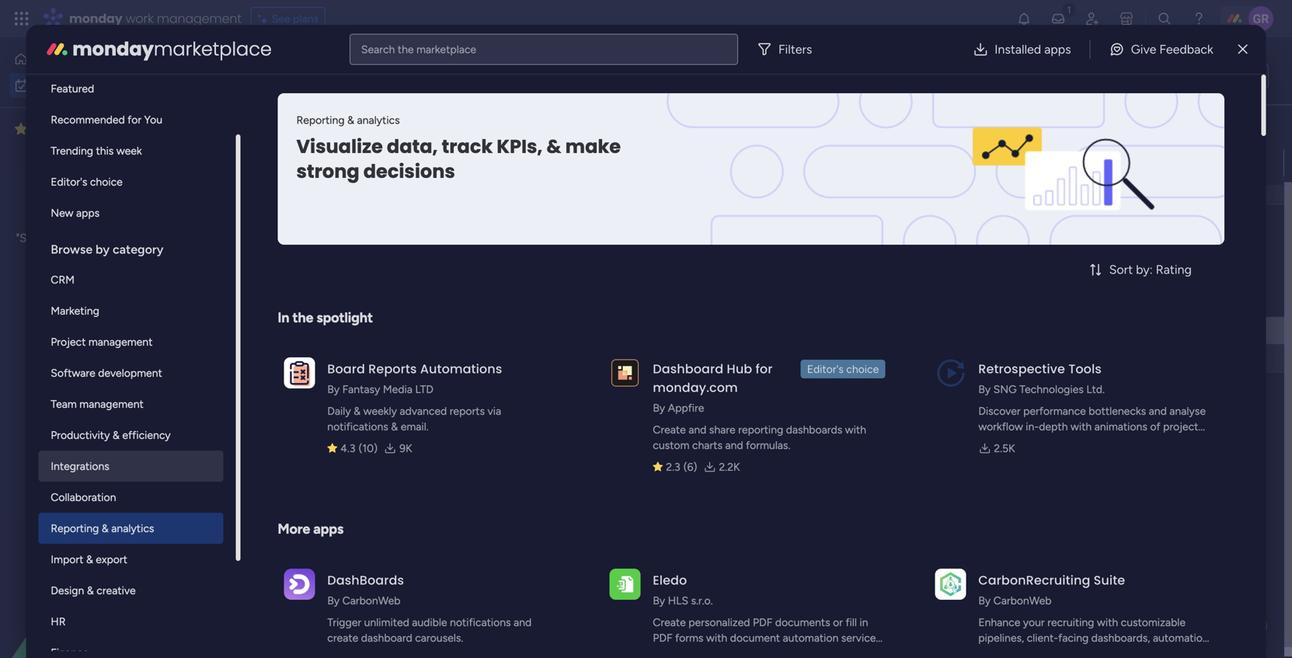 Task type: vqa. For each thing, say whether or not it's contained in the screenshot.


Task type: describe. For each thing, give the bounding box(es) containing it.
reporting & analytics option
[[38, 513, 223, 544]]

editor's choice inside option
[[51, 175, 123, 188]]

app logo image for board reports automations
[[284, 357, 315, 388]]

sort
[[1110, 262, 1133, 277]]

with inside create personalized pdf documents or fill in pdf forms with document automation service eledo. just build your template, everything el
[[706, 632, 728, 645]]

daily
[[327, 405, 351, 418]]

search everything image
[[1157, 11, 1173, 26]]

create personalized pdf documents or fill in pdf forms with document automation service eledo. just build your template, everything el
[[653, 616, 882, 658]]

board for board reports automations by fantasy media ltd
[[327, 360, 365, 378]]

my work link
[[9, 73, 189, 98]]

help image
[[1192, 11, 1207, 26]]

depth
[[1039, 420, 1068, 433]]

search the marketplace
[[361, 43, 477, 56]]

create for dashboards
[[653, 616, 686, 629]]

my for my work
[[36, 79, 51, 92]]

recommended for you option
[[38, 104, 223, 135]]

item inside overdue / 1 item
[[343, 129, 365, 142]]

without
[[261, 516, 316, 536]]

charts inside the discover performance bottlenecks and analyse workflow in-depth with animations of project history, charts and statistics.
[[1017, 436, 1048, 449]]

project management
[[51, 335, 153, 349]]

trigger
[[327, 616, 362, 629]]

that
[[117, 231, 139, 245]]

crm option
[[38, 264, 223, 295]]

browse
[[51, 242, 93, 257]]

reporting & analytics visualize data, track kpis, & make strong decisions
[[296, 113, 621, 185]]

today
[[261, 236, 305, 256]]

no
[[39, 214, 55, 228]]

0 vertical spatial pdf
[[753, 616, 773, 629]]

Filter dashboard by text search field
[[294, 123, 436, 148]]

weekly
[[363, 405, 397, 418]]

project for project management
[[51, 335, 86, 349]]

analytics for reporting & analytics
[[111, 522, 154, 535]]

for inside dashboard hub for monday.com
[[756, 360, 773, 378]]

feedback
[[1160, 42, 1214, 57]]

/ right date
[[370, 516, 377, 536]]

by inside board reports automations by fantasy media ltd
[[327, 383, 340, 396]]

1 image
[[1062, 1, 1076, 18]]

eledo
[[653, 572, 687, 589]]

with inside the discover performance bottlenecks and analyse workflow in-depth with animations of project history, charts and statistics.
[[1071, 420, 1092, 433]]

hr option
[[38, 606, 223, 637]]

& for import & export
[[86, 553, 93, 566]]

people
[[970, 124, 1004, 138]]

create and share reporting dashboards with custom charts and formulas.
[[653, 423, 867, 452]]

carbonrecruiting
[[979, 572, 1091, 589]]

lottie animation element
[[0, 501, 198, 658]]

analytics for reporting & analytics visualize data, track kpis, & make strong decisions
[[357, 113, 400, 127]]

greg robinson image
[[1249, 6, 1274, 31]]

new apps
[[51, 206, 100, 220]]

/ right today
[[309, 236, 316, 256]]

trending
[[51, 144, 93, 157]]

overdue
[[261, 124, 321, 144]]

& for design & creative
[[87, 584, 94, 597]]

new for new item
[[235, 129, 257, 142]]

reporting for reporting & analytics
[[51, 522, 99, 535]]

s.r.o.
[[691, 594, 713, 607]]

service
[[842, 632, 876, 645]]

do
[[1233, 70, 1245, 83]]

can
[[164, 231, 182, 245]]

animations
[[1095, 420, 1148, 433]]

in
[[278, 309, 289, 326]]

hub
[[727, 360, 753, 378]]

new item button
[[229, 123, 288, 148]]

by left the "appfire"
[[653, 401, 665, 415]]

/ right the in in the top of the page
[[333, 292, 340, 312]]

2.5k
[[994, 442, 1016, 455]]

formulas.
[[746, 439, 791, 452]]

work for my
[[53, 79, 77, 92]]

next
[[261, 404, 292, 424]]

1 vertical spatial editor's
[[807, 363, 844, 376]]

& right kpis,
[[547, 134, 561, 160]]

sort by: rating
[[1110, 262, 1192, 277]]

overdue / 1 item
[[261, 124, 365, 144]]

category
[[113, 242, 164, 257]]

make
[[565, 134, 621, 160]]

efficiency
[[122, 429, 171, 442]]

in
[[860, 616, 869, 629]]

& for reporting & analytics
[[102, 522, 109, 535]]

later
[[128, 249, 151, 263]]

carbonrecruiting suite by carbonweb
[[979, 572, 1126, 607]]

management for team management
[[79, 398, 144, 411]]

0 inside next week / 0 items
[[347, 408, 354, 422]]

monday work management
[[69, 10, 241, 27]]

with inside create and share reporting dashboards with custom charts and formulas.
[[845, 423, 867, 436]]

today / 0 items
[[261, 236, 356, 256]]

week for this
[[293, 292, 329, 312]]

project for project management
[[789, 158, 824, 171]]

statistics.
[[1071, 436, 1117, 449]]

management for project management
[[88, 335, 153, 349]]

via
[[488, 405, 501, 418]]

plans
[[293, 12, 319, 25]]

team
[[51, 398, 77, 411]]

easily
[[47, 249, 76, 263]]

sng
[[994, 383, 1017, 396]]

to do list button
[[1190, 64, 1269, 89]]

item up the today / 0 items
[[286, 184, 307, 197]]

monday for monday work management
[[69, 10, 122, 27]]

0 vertical spatial items
[[523, 129, 550, 142]]

dashboards
[[327, 572, 404, 589]]

by inside eledo by hls s.r.o.
[[653, 594, 665, 607]]

carousels.
[[415, 632, 463, 645]]

status
[[1181, 124, 1213, 138]]

integrations option
[[38, 451, 223, 482]]

yet
[[142, 214, 159, 228]]

bottlenecks
[[1089, 405, 1147, 418]]

more.
[[988, 647, 1016, 658]]

trending this week option
[[38, 135, 223, 166]]

choice inside option
[[90, 175, 123, 188]]

featured option
[[38, 73, 223, 104]]

working on it
[[1164, 156, 1229, 169]]

collaboration option
[[38, 482, 223, 513]]

1 + from the top
[[253, 184, 260, 197]]

without a date /
[[261, 516, 380, 536]]

4.3
[[341, 442, 356, 455]]

2 + add item from the top
[[253, 352, 307, 365]]

track
[[442, 134, 493, 160]]

design
[[51, 584, 84, 597]]

4.3 (10)
[[341, 442, 378, 455]]

to do list
[[1218, 70, 1262, 83]]

dashboard hub for monday.com
[[653, 360, 773, 396]]

no favorite boards yet "star" any board so that you can easily access it later
[[16, 214, 182, 263]]

customize button
[[556, 123, 640, 148]]

spotlight
[[317, 309, 373, 326]]

enhance
[[979, 616, 1021, 629]]

by inside retrospective tools by sng technologies ltd.
[[979, 383, 991, 396]]

discover
[[979, 405, 1021, 418]]

customize
[[581, 129, 634, 142]]

& left email.
[[391, 420, 398, 433]]

design & creative option
[[38, 575, 223, 606]]

eledo.
[[653, 647, 683, 658]]

2 + from the top
[[253, 352, 260, 365]]

this
[[96, 144, 114, 157]]

0 horizontal spatial marketplace
[[154, 36, 272, 62]]

suite
[[1094, 572, 1126, 589]]

dapulse x slim image
[[1239, 40, 1248, 59]]

notifications inside trigger unlimited audible notifications and create dashboard carousels.
[[450, 616, 511, 629]]

monday marketplace image
[[1119, 11, 1135, 26]]

monday for monday marketplace
[[72, 36, 154, 62]]

your inside create personalized pdf documents or fill in pdf forms with document automation service eledo. just build your template, everything el
[[735, 647, 757, 658]]

to
[[1218, 70, 1230, 83]]

a
[[320, 516, 329, 536]]

sort by: rating button
[[1062, 257, 1225, 282]]

app logo image for carbonrecruiting suite
[[935, 569, 966, 600]]



Task type: locate. For each thing, give the bounding box(es) containing it.
1 horizontal spatial carbonweb
[[994, 594, 1052, 607]]

1 vertical spatial analytics
[[111, 522, 154, 535]]

0 horizontal spatial editor's
[[51, 175, 87, 188]]

with up "statistics."
[[1071, 420, 1092, 433]]

/
[[325, 124, 332, 144], [309, 236, 316, 256], [333, 292, 340, 312], [336, 404, 343, 424], [370, 516, 377, 536]]

1 add from the top
[[263, 184, 283, 197]]

+ add item down the task 1
[[253, 184, 307, 197]]

app logo image for eledo
[[610, 569, 641, 600]]

& inside option
[[86, 553, 93, 566]]

0 horizontal spatial pdf
[[653, 632, 673, 645]]

you
[[141, 231, 161, 245]]

0 vertical spatial create
[[653, 423, 686, 436]]

& left "more."
[[979, 647, 986, 658]]

+ add item down the in in the top of the page
[[253, 352, 307, 365]]

new inside button
[[235, 129, 257, 142]]

apps right more on the bottom left of page
[[313, 521, 344, 537]]

integrations
[[51, 460, 109, 473]]

0 horizontal spatial carbonweb
[[342, 594, 401, 607]]

week right next
[[296, 404, 332, 424]]

v2 star 2 image
[[15, 120, 27, 138]]

board
[[69, 231, 99, 245]]

2 create from the top
[[653, 616, 686, 629]]

strong
[[296, 159, 359, 185]]

work up the monday marketplace
[[126, 10, 154, 27]]

marketplace down monday work management
[[154, 36, 272, 62]]

hide done items
[[470, 129, 550, 142]]

0 horizontal spatial work
[[53, 79, 77, 92]]

app logo image
[[284, 357, 315, 388], [610, 357, 641, 388], [935, 357, 966, 388], [284, 569, 315, 600], [610, 569, 641, 600], [935, 569, 966, 600]]

apps inside button
[[1045, 42, 1072, 57]]

carbonweb inside carbonrecruiting suite by carbonweb
[[994, 594, 1052, 607]]

with up the dashboards,
[[1097, 616, 1119, 629]]

board for board
[[845, 124, 873, 138]]

editor's choice down trending this week
[[51, 175, 123, 188]]

0 inside the today / 0 items
[[320, 241, 327, 254]]

0 vertical spatial management
[[157, 10, 241, 27]]

monday up home link
[[69, 10, 122, 27]]

editor's up dashboards
[[807, 363, 844, 376]]

add down the task 1
[[263, 184, 283, 197]]

create inside create personalized pdf documents or fill in pdf forms with document automation service eledo. just build your template, everything el
[[653, 616, 686, 629]]

history,
[[979, 436, 1015, 449]]

project management link
[[787, 150, 930, 176]]

0 vertical spatial editor's choice
[[51, 175, 123, 188]]

1 vertical spatial + add item
[[253, 352, 307, 365]]

items right "done"
[[523, 129, 550, 142]]

management up development
[[88, 335, 153, 349]]

create
[[327, 632, 358, 645]]

0 vertical spatial the
[[398, 43, 414, 56]]

ltd
[[415, 383, 434, 396]]

1 vertical spatial reporting
[[51, 522, 99, 535]]

/ down fantasy
[[336, 404, 343, 424]]

software development option
[[38, 358, 223, 389]]

& up visualize
[[347, 113, 354, 127]]

the right the in in the top of the page
[[293, 309, 313, 326]]

0 horizontal spatial editor's choice
[[51, 175, 123, 188]]

week right the in in the top of the page
[[293, 292, 329, 312]]

1 vertical spatial editor's choice
[[807, 363, 879, 376]]

invite members image
[[1085, 11, 1101, 26]]

& inside "option"
[[102, 522, 109, 535]]

project up software
[[51, 335, 86, 349]]

1 up strong
[[336, 129, 340, 142]]

with right dashboards
[[845, 423, 867, 436]]

notifications up carousels.
[[450, 616, 511, 629]]

0 right today
[[320, 241, 327, 254]]

charts down in- in the bottom right of the page
[[1017, 436, 1048, 449]]

new up task
[[235, 129, 257, 142]]

& for daily & weekly advanced reports via notifications & email.
[[354, 405, 361, 418]]

0 horizontal spatial my
[[36, 79, 51, 92]]

next week / 0 items
[[261, 404, 383, 424]]

0 vertical spatial project
[[789, 158, 824, 171]]

0 horizontal spatial charts
[[692, 439, 723, 452]]

charts
[[1017, 436, 1048, 449], [692, 439, 723, 452]]

reports
[[450, 405, 485, 418]]

reporting up import
[[51, 522, 99, 535]]

carbonweb down dashboards on the bottom left of the page
[[342, 594, 401, 607]]

item up strong
[[343, 129, 365, 142]]

dashboards by carbonweb
[[327, 572, 404, 607]]

custom
[[653, 439, 690, 452]]

1 horizontal spatial charts
[[1017, 436, 1048, 449]]

filters
[[779, 42, 813, 57]]

board up project management link
[[845, 124, 873, 138]]

1 vertical spatial the
[[293, 309, 313, 326]]

1 horizontal spatial work
[[126, 10, 154, 27]]

document
[[730, 632, 780, 645]]

1 horizontal spatial it
[[1222, 156, 1229, 169]]

the
[[398, 43, 414, 56], [293, 309, 313, 326]]

project inside option
[[51, 335, 86, 349]]

marketplace right search
[[417, 43, 477, 56]]

analytics inside reporting & analytics "option"
[[111, 522, 154, 535]]

analyse
[[1170, 405, 1206, 418]]

for inside option
[[128, 113, 142, 126]]

0 vertical spatial new
[[235, 129, 257, 142]]

by left 'sng'
[[979, 383, 991, 396]]

1 horizontal spatial automation
[[1153, 632, 1209, 645]]

1 horizontal spatial new
[[235, 129, 257, 142]]

my left work
[[229, 59, 265, 93]]

project
[[789, 158, 824, 171], [51, 335, 86, 349]]

home option
[[9, 47, 189, 72]]

my inside option
[[36, 79, 51, 92]]

hr
[[51, 615, 66, 628]]

0 horizontal spatial automation
[[783, 632, 839, 645]]

the right search
[[398, 43, 414, 56]]

0 horizontal spatial the
[[293, 309, 313, 326]]

by up enhance at the right bottom
[[979, 594, 991, 607]]

2 vertical spatial week
[[296, 404, 332, 424]]

new for new apps
[[51, 206, 73, 220]]

by
[[96, 242, 110, 257]]

in the spotlight
[[278, 309, 373, 326]]

my work
[[36, 79, 77, 92]]

your up the client-
[[1023, 616, 1045, 629]]

automation inside create personalized pdf documents or fill in pdf forms with document automation service eledo. just build your template, everything el
[[783, 632, 839, 645]]

pdf up eledo.
[[653, 632, 673, 645]]

lottie animation image
[[0, 501, 198, 658]]

automation inside enhance your recruiting with customizable pipelines, client-facing dashboards, automation & more.
[[1153, 632, 1209, 645]]

1 vertical spatial choice
[[847, 363, 879, 376]]

carbonweb
[[342, 594, 401, 607], [994, 594, 1052, 607]]

productivity & efficiency option
[[38, 420, 223, 451]]

0 vertical spatial for
[[128, 113, 142, 126]]

1 vertical spatial your
[[735, 647, 757, 658]]

1 horizontal spatial for
[[756, 360, 773, 378]]

by
[[327, 383, 340, 396], [979, 383, 991, 396], [653, 401, 665, 415], [327, 594, 340, 607], [653, 594, 665, 607], [979, 594, 991, 607]]

on
[[1207, 156, 1220, 169]]

my down home
[[36, 79, 51, 92]]

notifications image
[[1017, 11, 1032, 26]]

1 vertical spatial new
[[51, 206, 73, 220]]

week for next
[[296, 404, 332, 424]]

editor's down trending
[[51, 175, 87, 188]]

build
[[709, 647, 733, 658]]

pdf up document
[[753, 616, 773, 629]]

project management option
[[38, 326, 223, 358]]

0 horizontal spatial 1
[[276, 157, 280, 170]]

template,
[[760, 647, 806, 658]]

1 horizontal spatial analytics
[[357, 113, 400, 127]]

analytics up import & export option
[[111, 522, 154, 535]]

my work option
[[9, 73, 189, 98]]

browse by category list box
[[38, 6, 223, 658]]

apps up board
[[76, 206, 100, 220]]

editor's inside option
[[51, 175, 87, 188]]

0 vertical spatial notifications
[[327, 420, 388, 433]]

trending this week
[[51, 144, 142, 157]]

forms
[[675, 632, 704, 645]]

my for my work
[[229, 59, 265, 93]]

management up the monday marketplace
[[157, 10, 241, 27]]

&
[[347, 113, 354, 127], [547, 134, 561, 160], [354, 405, 361, 418], [391, 420, 398, 433], [113, 429, 120, 442], [102, 522, 109, 535], [86, 553, 93, 566], [87, 584, 94, 597], [979, 647, 986, 658]]

recommended
[[51, 113, 125, 126]]

1 horizontal spatial apps
[[313, 521, 344, 537]]

marketing option
[[38, 295, 223, 326]]

1 create from the top
[[653, 423, 686, 436]]

& left export
[[86, 553, 93, 566]]

new
[[235, 129, 257, 142], [51, 206, 73, 220]]

app logo image for retrospective tools
[[935, 357, 966, 388]]

the for search
[[398, 43, 414, 56]]

1 horizontal spatial notifications
[[450, 616, 511, 629]]

tools
[[1069, 360, 1102, 378]]

0 vertical spatial board
[[845, 124, 873, 138]]

management inside team management option
[[79, 398, 144, 411]]

1 vertical spatial 0
[[347, 408, 354, 422]]

carbonweb down carbonrecruiting
[[994, 594, 1052, 607]]

item
[[260, 129, 282, 142], [343, 129, 365, 142], [286, 184, 307, 197], [286, 352, 307, 365]]

1 horizontal spatial choice
[[847, 363, 879, 376]]

give feedback button
[[1097, 34, 1226, 65]]

automation down documents
[[783, 632, 839, 645]]

trigger unlimited audible notifications and create dashboard carousels.
[[327, 616, 532, 645]]

by inside dashboards by carbonweb
[[327, 594, 340, 607]]

update feed image
[[1051, 11, 1066, 26]]

editor's choice
[[51, 175, 123, 188], [807, 363, 879, 376]]

0 vertical spatial 0
[[320, 241, 327, 254]]

week inside option
[[116, 144, 142, 157]]

board inside board reports automations by fantasy media ltd
[[327, 360, 365, 378]]

0 vertical spatial week
[[116, 144, 142, 157]]

& for productivity & efficiency
[[113, 429, 120, 442]]

0 vertical spatial choice
[[90, 175, 123, 188]]

& right design
[[87, 584, 94, 597]]

discover performance bottlenecks and analyse workflow in-depth with animations of project history, charts and statistics.
[[979, 405, 1206, 449]]

create up custom
[[653, 423, 686, 436]]

0 vertical spatial it
[[1222, 156, 1229, 169]]

create inside create and share reporting dashboards with custom charts and formulas.
[[653, 423, 686, 436]]

1 vertical spatial board
[[327, 360, 365, 378]]

items inside next week / 0 items
[[356, 408, 383, 422]]

& left efficiency
[[113, 429, 120, 442]]

create for board reports automations
[[653, 423, 686, 436]]

1 horizontal spatial 1
[[336, 129, 340, 142]]

0 horizontal spatial apps
[[76, 206, 100, 220]]

1 carbonweb from the left
[[342, 594, 401, 607]]

dashboard
[[361, 632, 413, 645]]

reporting inside the reporting & analytics visualize data, track kpis, & make strong decisions
[[296, 113, 345, 127]]

1 + add item from the top
[[253, 184, 307, 197]]

1 horizontal spatial editor's choice
[[807, 363, 879, 376]]

board up fantasy
[[327, 360, 365, 378]]

work inside option
[[53, 79, 77, 92]]

everything
[[809, 647, 860, 658]]

more apps
[[278, 521, 344, 537]]

0 down fantasy
[[347, 408, 354, 422]]

design & creative
[[51, 584, 136, 597]]

0 vertical spatial editor's
[[51, 175, 87, 188]]

0 horizontal spatial 0
[[320, 241, 327, 254]]

charts inside create and share reporting dashboards with custom charts and formulas.
[[692, 439, 723, 452]]

notifications inside daily & weekly advanced reports via notifications & email.
[[327, 420, 388, 433]]

charts down the share
[[692, 439, 723, 452]]

your inside enhance your recruiting with customizable pipelines, client-facing dashboards, automation & more.
[[1023, 616, 1045, 629]]

team management option
[[38, 389, 223, 420]]

1 vertical spatial 1
[[276, 157, 280, 170]]

carbonweb inside dashboards by carbonweb
[[342, 594, 401, 607]]

1 horizontal spatial board
[[845, 124, 873, 138]]

with up build
[[706, 632, 728, 645]]

2.3 (6)
[[666, 461, 697, 474]]

new up any
[[51, 206, 73, 220]]

2 vertical spatial management
[[79, 398, 144, 411]]

item down the in in the top of the page
[[286, 352, 307, 365]]

0 horizontal spatial choice
[[90, 175, 123, 188]]

by inside carbonrecruiting suite by carbonweb
[[979, 594, 991, 607]]

pipelines,
[[979, 632, 1025, 645]]

1 horizontal spatial marketplace
[[417, 43, 477, 56]]

0 vertical spatial your
[[1023, 616, 1045, 629]]

0 vertical spatial work
[[126, 10, 154, 27]]

management inside project management option
[[88, 335, 153, 349]]

reporting inside reporting & analytics "option"
[[51, 522, 99, 535]]

it right on
[[1222, 156, 1229, 169]]

so
[[102, 231, 114, 245]]

the for in
[[293, 309, 313, 326]]

0 vertical spatial reporting
[[296, 113, 345, 127]]

2 vertical spatial apps
[[313, 521, 344, 537]]

analytics inside the reporting & analytics visualize data, track kpis, & make strong decisions
[[357, 113, 400, 127]]

/ up strong
[[325, 124, 332, 144]]

2 carbonweb from the left
[[994, 594, 1052, 607]]

1 vertical spatial notifications
[[450, 616, 511, 629]]

retrospective tools by sng technologies ltd.
[[979, 360, 1105, 396]]

item inside button
[[260, 129, 282, 142]]

0 vertical spatial monday
[[69, 10, 122, 27]]

audible
[[412, 616, 447, 629]]

work for monday
[[126, 10, 154, 27]]

board reports automations by fantasy media ltd
[[327, 360, 502, 396]]

2 horizontal spatial apps
[[1045, 42, 1072, 57]]

notifications up 4.3 (10)
[[327, 420, 388, 433]]

import & export option
[[38, 544, 223, 575]]

1 horizontal spatial the
[[398, 43, 414, 56]]

by up the daily
[[327, 383, 340, 396]]

apps for installed apps
[[1045, 42, 1072, 57]]

editor's
[[51, 175, 87, 188], [807, 363, 844, 376]]

0 horizontal spatial your
[[735, 647, 757, 658]]

1 horizontal spatial 0
[[347, 408, 354, 422]]

browse by category
[[51, 242, 164, 257]]

1 automation from the left
[[783, 632, 839, 645]]

import & export
[[51, 553, 127, 566]]

1 vertical spatial for
[[756, 360, 773, 378]]

0 vertical spatial 1
[[336, 129, 340, 142]]

new apps option
[[38, 197, 223, 229]]

reporting up visualize
[[296, 113, 345, 127]]

it left later
[[118, 249, 125, 263]]

any
[[48, 231, 66, 245]]

monday up my work link
[[72, 36, 154, 62]]

0 horizontal spatial for
[[128, 113, 142, 126]]

1 vertical spatial week
[[293, 292, 329, 312]]

by up trigger
[[327, 594, 340, 607]]

it inside the no favorite boards yet "star" any board so that you can easily access it later
[[118, 249, 125, 263]]

see
[[272, 12, 290, 25]]

browse by category heading
[[38, 229, 223, 264]]

create
[[653, 423, 686, 436], [653, 616, 686, 629]]

reporting for reporting & analytics visualize data, track kpis, & make strong decisions
[[296, 113, 345, 127]]

apps for more apps
[[313, 521, 344, 537]]

apps down update feed image at the top
[[1045, 42, 1072, 57]]

2 add from the top
[[263, 352, 283, 365]]

list
[[1248, 70, 1262, 83]]

apps inside option
[[76, 206, 100, 220]]

1 vertical spatial monday
[[72, 36, 154, 62]]

1 horizontal spatial pdf
[[753, 616, 773, 629]]

media
[[383, 383, 413, 396]]

0 vertical spatial apps
[[1045, 42, 1072, 57]]

work down home
[[53, 79, 77, 92]]

0 vertical spatial + add item
[[253, 184, 307, 197]]

monday marketplace image
[[45, 37, 69, 62]]

with inside enhance your recruiting with customizable pipelines, client-facing dashboards, automation & more.
[[1097, 616, 1119, 629]]

your
[[1023, 616, 1045, 629], [735, 647, 757, 658]]

for
[[128, 113, 142, 126], [756, 360, 773, 378]]

2 automation from the left
[[1153, 632, 1209, 645]]

items down fantasy
[[356, 408, 383, 422]]

1 vertical spatial it
[[118, 249, 125, 263]]

0 horizontal spatial reporting
[[51, 522, 99, 535]]

0 horizontal spatial it
[[118, 249, 125, 263]]

project management
[[789, 158, 891, 171]]

add down the in in the top of the page
[[263, 352, 283, 365]]

crm
[[51, 273, 75, 286]]

select product image
[[14, 11, 30, 26]]

see plans
[[272, 12, 319, 25]]

and inside trigger unlimited audible notifications and create dashboard carousels.
[[514, 616, 532, 629]]

1 inside overdue / 1 item
[[336, 129, 340, 142]]

choice
[[90, 175, 123, 188], [847, 363, 879, 376]]

hls
[[668, 594, 689, 607]]

by appfire
[[653, 401, 705, 415]]

search image
[[417, 129, 430, 141]]

documents
[[775, 616, 831, 629]]

& right the daily
[[354, 405, 361, 418]]

1 vertical spatial pdf
[[653, 632, 673, 645]]

editor's choice up dashboards
[[807, 363, 879, 376]]

management up productivity & efficiency
[[79, 398, 144, 411]]

jan
[[1073, 157, 1089, 169]]

it
[[1222, 156, 1229, 169], [118, 249, 125, 263]]

1 right task
[[276, 157, 280, 170]]

1 horizontal spatial editor's
[[807, 363, 844, 376]]

0 horizontal spatial board
[[327, 360, 365, 378]]

1 vertical spatial management
[[88, 335, 153, 349]]

1 vertical spatial items
[[329, 241, 356, 254]]

recruiting
[[1048, 616, 1095, 629]]

banner logo image
[[922, 93, 1206, 245]]

by left hls
[[653, 594, 665, 607]]

1 vertical spatial create
[[653, 616, 686, 629]]

new inside option
[[51, 206, 73, 220]]

23
[[1091, 157, 1103, 169]]

0 horizontal spatial project
[[51, 335, 86, 349]]

9k
[[400, 442, 412, 455]]

performance
[[1024, 405, 1086, 418]]

0 vertical spatial analytics
[[357, 113, 400, 127]]

for left you
[[128, 113, 142, 126]]

week right 'this'
[[116, 144, 142, 157]]

1 vertical spatial +
[[253, 352, 260, 365]]

create down hls
[[653, 616, 686, 629]]

apps for new apps
[[76, 206, 100, 220]]

1 horizontal spatial reporting
[[296, 113, 345, 127]]

1 horizontal spatial my
[[229, 59, 265, 93]]

0 horizontal spatial analytics
[[111, 522, 154, 535]]

1 vertical spatial apps
[[76, 206, 100, 220]]

automations
[[420, 360, 502, 378]]

working
[[1164, 156, 1205, 169]]

analytics up data,
[[357, 113, 400, 127]]

0 horizontal spatial new
[[51, 206, 73, 220]]

your down document
[[735, 647, 757, 658]]

& for reporting & analytics visualize data, track kpis, & make strong decisions
[[347, 113, 354, 127]]

0 horizontal spatial notifications
[[327, 420, 388, 433]]

project left the management
[[789, 158, 824, 171]]

productivity & efficiency
[[51, 429, 171, 442]]

for right hub
[[756, 360, 773, 378]]

items inside the today / 0 items
[[329, 241, 356, 254]]

item up the task 1
[[260, 129, 282, 142]]

automation down the 'customizable'
[[1153, 632, 1209, 645]]

editor's choice option
[[38, 166, 223, 197]]

None search field
[[294, 123, 436, 148]]

items right today
[[329, 241, 356, 254]]

0 vertical spatial +
[[253, 184, 260, 197]]

1 horizontal spatial project
[[789, 158, 824, 171]]

& inside enhance your recruiting with customizable pipelines, client-facing dashboards, automation & more.
[[979, 647, 986, 658]]

+ add item
[[253, 184, 307, 197], [253, 352, 307, 365]]

& up export
[[102, 522, 109, 535]]

1 horizontal spatial your
[[1023, 616, 1045, 629]]

2 vertical spatial items
[[356, 408, 383, 422]]

rating
[[1156, 262, 1192, 277]]

app logo image for dashboards
[[284, 569, 315, 600]]

1 vertical spatial add
[[263, 352, 283, 365]]



